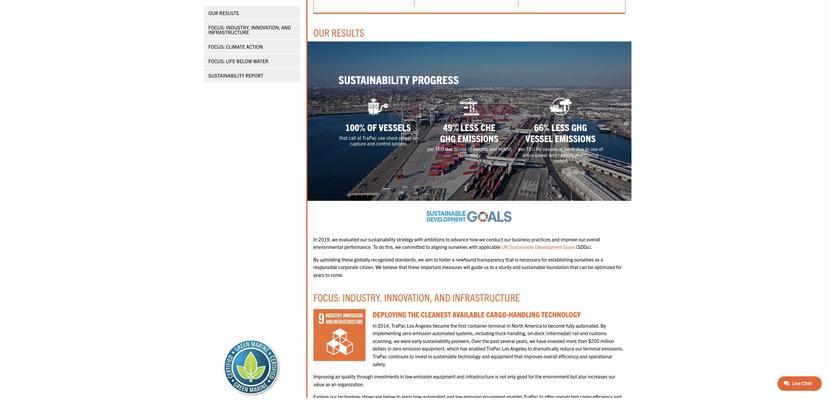 Task type: describe. For each thing, give the bounding box(es) containing it.
to down responsible
[[326, 272, 330, 278]]

our inside the improving air quality through investments in low-emission equipment and infrastructure is not only good for the environment but also increases our value as an organization.
[[609, 374, 616, 380]]

our inside in 2014, trapac los angeles became the first container terminal in north america to become fully automated. by implementing zero-emission automated systems, including truck handling, on-dock (intermodal) rail and customs scanning, we were early sustainability pioneers. over the past several years, we have invested more than $200 million dollars in zero emission equipment, which has enabled trapac los angeles to dramatically reduce our terminal emissions. trapac continues to invest in sustainable technology and equipment that improves overall efficiency and operational safety.
[[576, 346, 582, 352]]

america
[[525, 323, 542, 329]]

than
[[578, 339, 587, 345]]

years
[[313, 272, 325, 278]]

systems,
[[456, 331, 474, 337]]

electric
[[473, 146, 489, 152]]

ourselves inside "by upholding these globally recognized standards, we aim to foster a newfound transparency that is necessary for establishing ourselves as a responsible corporate citizen. we believe that these important measures will guide us to a sturdy and sustainable foundation that can be optimized for years to come."
[[574, 257, 594, 263]]

ourselves inside in 2019, we evaluated our sustainability strategy with ambitions to advance how we conduct our business practices and improve our overall environmental performance. to do this, we committed to aligning ourselves with applicable
[[449, 244, 468, 250]]

focus: for focus: industry, innovation, and infrastructure link
[[208, 24, 225, 30]]

system inside 66% less ghg vessel emissions per teu for vessels at berth due to use of shore power and capture and control system
[[553, 158, 568, 164]]

increases
[[588, 374, 608, 380]]

(intermodal)
[[546, 331, 572, 337]]

can
[[580, 265, 587, 271]]

handling,
[[507, 331, 527, 337]]

and inside 49% less che ghg emissions per teu due to use of electric and hybrid technology
[[490, 146, 497, 152]]

to inside 49% less che ghg emissions per teu due to use of electric and hybrid technology
[[454, 146, 458, 152]]

at inside 100% of vessels that call at trapac use shore power or capture and control system
[[357, 135, 361, 141]]

66% less ghg vessel emissions per teu for vessels at berth due to use of shore power and capture and control system
[[518, 121, 603, 164]]

focus: life below water link
[[204, 54, 300, 68]]

ghg inside 49% less che ghg emissions per teu due to use of electric and hybrid technology
[[440, 133, 456, 144]]

north
[[512, 323, 524, 329]]

climate
[[226, 44, 245, 50]]

more
[[566, 339, 577, 345]]

be
[[588, 265, 594, 271]]

do
[[379, 244, 384, 250]]

0 horizontal spatial a
[[452, 257, 455, 263]]

only
[[508, 374, 516, 380]]

corporate
[[339, 265, 359, 271]]

1 horizontal spatial los
[[502, 346, 509, 352]]

customs
[[589, 331, 607, 337]]

control inside 66% less ghg vessel emissions per teu for vessels at berth due to use of shore power and capture and control system
[[584, 152, 599, 158]]

in down equipment,
[[428, 354, 432, 360]]

optimized
[[595, 265, 615, 271]]

operational
[[589, 354, 612, 360]]

recognized
[[371, 257, 394, 263]]

and inside focus: industry, innovation, and infrastructure
[[281, 24, 291, 30]]

equipment inside the improving air quality through investments in low-emission equipment and infrastructure is not only good for the environment but also increases our value as an organization.
[[433, 374, 456, 380]]

and right vessels
[[575, 152, 583, 158]]

measures
[[442, 265, 463, 271]]

at inside 66% less ghg vessel emissions per teu for vessels at berth due to use of shore power and capture and control system
[[559, 146, 563, 152]]

sustainable
[[510, 244, 534, 250]]

by inside in 2014, trapac los angeles became the first container terminal in north america to become fully automated. by implementing zero-emission automated systems, including truck handling, on-dock (intermodal) rail and customs scanning, we were early sustainability pioneers. over the past several years, we have invested more than $200 million dollars in zero emission equipment, which has enabled trapac los angeles to dramatically reduce our terminal emissions. trapac continues to invest in sustainable technology and equipment that improves overall efficiency and operational safety.
[[601, 323, 606, 329]]

and inside the improving air quality through investments in low-emission equipment and infrastructure is not only good for the environment but also increases our value as an organization.
[[457, 374, 465, 380]]

believe
[[383, 265, 398, 271]]

trapac inside 100% of vessels that call at trapac use shore power or capture and control system
[[362, 135, 377, 141]]

by inside "by upholding these globally recognized standards, we aim to foster a newfound transparency that is necessary for establishing ourselves as a responsible corporate citizen. we believe that these important measures will guide us to a sturdy and sustainable foundation that can be optimized for years to come."
[[313, 257, 319, 263]]

1 horizontal spatial innovation,
[[384, 291, 432, 304]]

and inside 100% of vessels that call at trapac use shore power or capture and control system
[[367, 141, 375, 147]]

sustainability for sustainability report
[[208, 73, 244, 79]]

ghg inside 66% less ghg vessel emissions per teu for vessels at berth due to use of shore power and capture and control system
[[572, 121, 587, 133]]

that inside 100% of vessels that call at trapac use shore power or capture and control system
[[339, 135, 348, 141]]

invested
[[548, 339, 565, 345]]

to down ambitions
[[426, 244, 430, 250]]

that down standards,
[[399, 265, 407, 271]]

our up (sdgs). at the right of page
[[579, 237, 586, 243]]

fully
[[566, 323, 575, 329]]

1 horizontal spatial results
[[332, 26, 364, 39]]

our up "performance. to" on the left bottom of the page
[[360, 237, 367, 243]]

important
[[421, 265, 441, 271]]

us
[[484, 265, 489, 271]]

focus: life below water
[[208, 58, 268, 64]]

due inside 66% less ghg vessel emissions per teu for vessels at berth due to use of shore power and capture and control system
[[577, 146, 584, 152]]

improve
[[561, 237, 578, 243]]

use inside 100% of vessels that call at trapac use shore power or capture and control system
[[378, 135, 385, 141]]

1 horizontal spatial and
[[434, 291, 451, 304]]

1 vertical spatial our results
[[313, 26, 364, 39]]

we right this,
[[395, 244, 401, 250]]

use inside 66% less ghg vessel emissions per teu for vessels at berth due to use of shore power and capture and control system
[[591, 146, 598, 152]]

focus: climate action
[[208, 44, 263, 50]]

through
[[357, 374, 373, 380]]

vessels
[[543, 146, 558, 152]]

1 horizontal spatial terminal
[[584, 346, 601, 352]]

and up than
[[580, 331, 588, 337]]

or
[[413, 135, 417, 141]]

including
[[475, 331, 494, 337]]

for down un sustainable development goals (sdgs).
[[542, 257, 547, 263]]

che
[[481, 121, 496, 133]]

0 vertical spatial with
[[415, 237, 423, 243]]

equipment inside in 2014, trapac los angeles became the first container terminal in north america to become fully automated. by implementing zero-emission automated systems, including truck handling, on-dock (intermodal) rail and customs scanning, we were early sustainability pioneers. over the past several years, we have invested more than $200 million dollars in zero emission equipment, which has enabled trapac los angeles to dramatically reduce our terminal emissions. trapac continues to invest in sustainable technology and equipment that improves overall efficiency and operational safety.
[[491, 354, 513, 360]]

1 horizontal spatial these
[[408, 265, 420, 271]]

0 horizontal spatial our results
[[208, 10, 239, 16]]

focus: for focus: life below water link
[[208, 58, 225, 64]]

power inside 66% less ghg vessel emissions per teu for vessels at berth due to use of shore power and capture and control system
[[535, 152, 548, 158]]

invest
[[415, 354, 427, 360]]

in for in 2019, we evaluated our sustainability strategy with ambitions to advance how we conduct our business practices and improve our overall environmental performance. to do this, we committed to aligning ourselves with applicable
[[313, 237, 317, 243]]

in 2019, we evaluated our sustainability strategy with ambitions to advance how we conduct our business practices and improve our overall environmental performance. to do this, we committed to aligning ourselves with applicable
[[313, 237, 600, 250]]

handling
[[509, 310, 540, 320]]

trapac up zero- on the left of page
[[391, 323, 406, 329]]

to up "improves"
[[528, 346, 532, 352]]

as inside "by upholding these globally recognized standards, we aim to foster a newfound transparency that is necessary for establishing ourselves as a responsible corporate citizen. we believe that these important measures will guide us to a sturdy and sustainable foundation that can be optimized for years to come."
[[595, 257, 600, 263]]

un sustainable development goals link
[[502, 244, 575, 250]]

foster
[[439, 257, 451, 263]]

due inside 49% less che ghg emissions per teu due to use of electric and hybrid technology
[[445, 146, 453, 152]]

and down enabled
[[482, 354, 490, 360]]

1 horizontal spatial the
[[483, 339, 489, 345]]

million
[[601, 339, 615, 345]]

necessary
[[520, 257, 541, 263]]

past
[[490, 339, 499, 345]]

we
[[376, 265, 382, 271]]

and inside "by upholding these globally recognized standards, we aim to foster a newfound transparency that is necessary for establishing ourselves as a responsible corporate citizen. we believe that these important measures will guide us to a sturdy and sustainable foundation that can be optimized for years to come."
[[513, 265, 521, 271]]

0 vertical spatial these
[[342, 257, 353, 263]]

emissions for ghg
[[555, 133, 596, 144]]

citizen.
[[360, 265, 375, 271]]

organization.
[[338, 382, 365, 388]]

capture inside 100% of vessels that call at trapac use shore power or capture and control system
[[350, 141, 366, 147]]

use inside 49% less che ghg emissions per teu due to use of electric and hybrid technology
[[460, 146, 467, 152]]

1 horizontal spatial our
[[313, 26, 330, 39]]

less for vessel
[[552, 121, 570, 133]]

we down on-
[[530, 339, 536, 345]]

sustainable inside "by upholding these globally recognized standards, we aim to foster a newfound transparency that is necessary for establishing ourselves as a responsible corporate citizen. we believe that these important measures will guide us to a sturdy and sustainable foundation that can be optimized for years to come."
[[522, 265, 546, 271]]

sustainable inside in 2014, trapac los angeles became the first container terminal in north america to become fully automated. by implementing zero-emission automated systems, including truck handling, on-dock (intermodal) rail and customs scanning, we were early sustainability pioneers. over the past several years, we have invested more than $200 million dollars in zero emission equipment, which has enabled trapac los angeles to dramatically reduce our terminal emissions. trapac continues to invest in sustainable technology and equipment that improves overall efficiency and operational safety.
[[433, 354, 457, 360]]

100%
[[345, 121, 365, 133]]

system inside 100% of vessels that call at trapac use shore power or capture and control system
[[392, 141, 407, 147]]

standards,
[[395, 257, 417, 263]]

2 horizontal spatial a
[[601, 257, 603, 263]]

capture inside 66% less ghg vessel emissions per teu for vessels at berth due to use of shore power and capture and control system
[[558, 152, 574, 158]]

become
[[548, 323, 565, 329]]

trapac down dollars
[[373, 354, 387, 360]]

49% less che ghg emissions per teu due to use of electric and hybrid technology
[[427, 121, 512, 158]]

66%
[[534, 121, 550, 133]]

which
[[447, 346, 459, 352]]

life
[[226, 58, 235, 64]]

infrastructure
[[466, 374, 494, 380]]

sustainability inside in 2019, we evaluated our sustainability strategy with ambitions to advance how we conduct our business practices and improve our overall environmental performance. to do this, we committed to aligning ourselves with applicable
[[368, 237, 396, 243]]

the
[[408, 310, 419, 320]]

focus: industry, innovation, and infrastructure link
[[204, 20, 300, 39]]

dramatically
[[533, 346, 559, 352]]

0 horizontal spatial los
[[407, 323, 414, 329]]

pioneers.
[[452, 339, 471, 345]]

to up dock
[[543, 323, 547, 329]]

reduce
[[560, 346, 575, 352]]

shore inside 100% of vessels that call at trapac use shore power or capture and control system
[[386, 135, 398, 141]]

investments
[[374, 374, 399, 380]]

to inside 66% less ghg vessel emissions per teu for vessels at berth due to use of shore power and capture and control system
[[586, 146, 590, 152]]

ambitions
[[424, 237, 445, 243]]

low-
[[405, 374, 414, 380]]

focus: climate action link
[[204, 40, 300, 54]]

in 2014, trapac los angeles became the first container terminal in north america to become fully automated. by implementing zero-emission automated systems, including truck handling, on-dock (intermodal) rail and customs scanning, we were early sustainability pioneers. over the past several years, we have invested more than $200 million dollars in zero emission equipment, which has enabled trapac los angeles to dramatically reduce our terminal emissions. trapac continues to invest in sustainable technology and equipment that improves overall efficiency and operational safety.
[[373, 323, 624, 368]]

value
[[313, 382, 324, 388]]

improves
[[524, 354, 543, 360]]

berth
[[564, 146, 575, 152]]

applicable
[[479, 244, 501, 250]]

trapac down the past
[[487, 346, 501, 352]]

development
[[535, 244, 563, 250]]

our up un on the bottom
[[504, 237, 511, 243]]

1 vertical spatial angeles
[[511, 346, 527, 352]]

$200
[[589, 339, 600, 345]]

years,
[[516, 339, 529, 345]]

how
[[470, 237, 478, 243]]

1 horizontal spatial a
[[495, 265, 498, 271]]

innovation, inside focus: industry, innovation, and infrastructure
[[251, 24, 280, 30]]

continues
[[388, 354, 409, 360]]

but
[[570, 374, 577, 380]]

and left berth
[[549, 152, 557, 158]]

that up sturdy
[[506, 257, 514, 263]]

hybrid
[[499, 146, 512, 152]]

environmental
[[313, 244, 343, 250]]

newfound
[[456, 257, 476, 263]]

conduct
[[486, 237, 503, 243]]

truck
[[496, 331, 506, 337]]

1 vertical spatial focus: industry, innovation, and infrastructure
[[313, 291, 520, 304]]

emission inside the improving air quality through investments in low-emission equipment and infrastructure is not only good for the environment but also increases our value as an organization.
[[414, 374, 432, 380]]

0 horizontal spatial the
[[451, 323, 457, 329]]



Task type: vqa. For each thing, say whether or not it's contained in the screenshot.
In to the bottom
yes



Task type: locate. For each thing, give the bounding box(es) containing it.
and up development
[[552, 237, 560, 243]]

teu inside 66% less ghg vessel emissions per teu for vessels at berth due to use of shore power and capture and control system
[[526, 146, 535, 152]]

in inside the improving air quality through investments in low-emission equipment and infrastructure is not only good for the environment but also increases our value as an organization.
[[400, 374, 404, 380]]

responsible
[[313, 265, 337, 271]]

infrastructure up climate
[[208, 29, 249, 35]]

teu down vessel
[[526, 146, 535, 152]]

have
[[537, 339, 547, 345]]

0 vertical spatial at
[[357, 135, 361, 141]]

in left low- on the left
[[400, 374, 404, 380]]

emission down early
[[403, 346, 421, 352]]

less inside 66% less ghg vessel emissions per teu for vessels at berth due to use of shore power and capture and control system
[[552, 121, 570, 133]]

0 horizontal spatial infrastructure
[[208, 29, 249, 35]]

ourselves up can
[[574, 257, 594, 263]]

strategy
[[397, 237, 413, 243]]

0 vertical spatial results
[[219, 10, 239, 16]]

0 horizontal spatial in
[[313, 237, 317, 243]]

zero
[[393, 346, 402, 352]]

we inside "by upholding these globally recognized standards, we aim to foster a newfound transparency that is necessary for establishing ourselves as a responsible corporate citizen. we believe that these important measures will guide us to a sturdy and sustainable foundation that can be optimized for years to come."
[[418, 257, 424, 263]]

0 horizontal spatial use
[[378, 135, 385, 141]]

emissions for che
[[458, 133, 499, 144]]

1 vertical spatial infrastructure
[[453, 291, 520, 304]]

overall inside in 2014, trapac los angeles became the first container terminal in north america to become fully automated. by implementing zero-emission automated systems, including truck handling, on-dock (intermodal) rail and customs scanning, we were early sustainability pioneers. over the past several years, we have invested more than $200 million dollars in zero emission equipment, which has enabled trapac los angeles to dramatically reduce our terminal emissions. trapac continues to invest in sustainable technology and equipment that improves overall efficiency and operational safety.
[[544, 354, 558, 360]]

scanning,
[[373, 339, 393, 345]]

1 sustainability from the left
[[208, 73, 244, 79]]

a
[[452, 257, 455, 263], [601, 257, 603, 263], [495, 265, 498, 271]]

1 horizontal spatial less
[[552, 121, 570, 133]]

goals
[[564, 244, 575, 250]]

1 horizontal spatial control
[[584, 152, 599, 158]]

100% of vessels that call at trapac use shore power or capture and control system
[[339, 121, 417, 147]]

0 horizontal spatial terminal
[[489, 323, 506, 329]]

0 horizontal spatial per
[[427, 146, 434, 152]]

1 vertical spatial with
[[469, 244, 478, 250]]

0 horizontal spatial teu
[[435, 146, 444, 152]]

evaluated
[[339, 237, 359, 243]]

due right berth
[[577, 146, 584, 152]]

to left invest
[[410, 354, 414, 360]]

0 vertical spatial as
[[595, 257, 600, 263]]

terminal
[[489, 323, 506, 329], [584, 346, 601, 352]]

los up zero- on the left of page
[[407, 323, 414, 329]]

and inside in 2019, we evaluated our sustainability strategy with ambitions to advance how we conduct our business practices and improve our overall environmental performance. to do this, we committed to aligning ourselves with applicable
[[552, 237, 560, 243]]

0 horizontal spatial results
[[219, 10, 239, 16]]

1 horizontal spatial of
[[468, 146, 472, 152]]

in
[[313, 237, 317, 243], [373, 323, 377, 329]]

our
[[360, 237, 367, 243], [504, 237, 511, 243], [579, 237, 586, 243], [576, 346, 582, 352], [609, 374, 616, 380]]

for down vessel
[[536, 146, 542, 152]]

not
[[500, 374, 507, 380]]

and right 'efficiency'
[[580, 354, 588, 360]]

focus: left life
[[208, 58, 225, 64]]

power down vessel
[[535, 152, 548, 158]]

to right 'us'
[[490, 265, 494, 271]]

at left berth
[[559, 146, 563, 152]]

safety.
[[373, 362, 387, 368]]

2 horizontal spatial use
[[591, 146, 598, 152]]

0 horizontal spatial angeles
[[415, 323, 432, 329]]

1 horizontal spatial sustainability
[[423, 339, 450, 345]]

1 vertical spatial power
[[535, 152, 548, 158]]

control inside 100% of vessels that call at trapac use shore power or capture and control system
[[376, 141, 391, 147]]

0 horizontal spatial shore
[[386, 135, 398, 141]]

per for ghg
[[427, 146, 434, 152]]

emissions inside 66% less ghg vessel emissions per teu for vessels at berth due to use of shore power and capture and control system
[[555, 133, 596, 144]]

with down "how" on the bottom right
[[469, 244, 478, 250]]

in for in 2014, trapac los angeles became the first container terminal in north america to become fully automated. by implementing zero-emission automated systems, including truck handling, on-dock (intermodal) rail and customs scanning, we were early sustainability pioneers. over the past several years, we have invested more than $200 million dollars in zero emission equipment, which has enabled trapac los angeles to dramatically reduce our terminal emissions. trapac continues to invest in sustainable technology and equipment that improves overall efficiency and operational safety.
[[373, 323, 377, 329]]

in left 2014,
[[373, 323, 377, 329]]

quality
[[342, 374, 356, 380]]

dock
[[535, 331, 545, 337]]

0 vertical spatial emission
[[413, 331, 431, 337]]

2 horizontal spatial of
[[599, 146, 603, 152]]

is left not
[[495, 374, 499, 380]]

0 vertical spatial overall
[[587, 237, 600, 243]]

in left the north at bottom right
[[507, 323, 511, 329]]

less left che
[[461, 121, 479, 133]]

shore
[[386, 135, 398, 141], [523, 152, 534, 158]]

on-
[[528, 331, 535, 337]]

0 vertical spatial system
[[392, 141, 407, 147]]

sustainability
[[208, 73, 244, 79], [339, 73, 410, 86]]

these up the corporate
[[342, 257, 353, 263]]

of
[[367, 121, 377, 133], [468, 146, 472, 152], [599, 146, 603, 152]]

foundation
[[547, 265, 569, 271]]

2 less from the left
[[552, 121, 570, 133]]

to up aligning
[[446, 237, 450, 243]]

0 vertical spatial terminal
[[489, 323, 506, 329]]

upholding
[[320, 257, 341, 263]]

for right "optimized"
[[616, 265, 622, 271]]

power
[[399, 135, 412, 141], [535, 152, 548, 158]]

0 vertical spatial our
[[208, 10, 218, 16]]

1 emissions from the left
[[458, 133, 499, 144]]

0 vertical spatial shore
[[386, 135, 398, 141]]

infrastructure up deploying the cleanest available cargo-handling technology
[[453, 291, 520, 304]]

shore inside 66% less ghg vessel emissions per teu for vessels at berth due to use of shore power and capture and control system
[[523, 152, 534, 158]]

per for vessel
[[518, 146, 525, 152]]

several
[[500, 339, 515, 345]]

dollars
[[373, 346, 387, 352]]

0 horizontal spatial as
[[326, 382, 330, 388]]

emissions inside 49% less che ghg emissions per teu due to use of electric and hybrid technology
[[458, 133, 499, 144]]

focus: inside focus: industry, innovation, and infrastructure
[[208, 24, 225, 30]]

power inside 100% of vessels that call at trapac use shore power or capture and control system
[[399, 135, 412, 141]]

2 emissions from the left
[[555, 133, 596, 144]]

focus: industry, innovation, and infrastructure up the
[[313, 291, 520, 304]]

0 horizontal spatial power
[[399, 135, 412, 141]]

that left call
[[339, 135, 348, 141]]

1 horizontal spatial system
[[553, 158, 568, 164]]

is inside the improving air quality through investments in low-emission equipment and infrastructure is not only good for the environment but also increases our value as an organization.
[[495, 374, 499, 380]]

0 horizontal spatial capture
[[350, 141, 366, 147]]

1 less from the left
[[461, 121, 479, 133]]

overall up (sdgs). at the right of page
[[587, 237, 600, 243]]

0 vertical spatial sustainable
[[522, 265, 546, 271]]

1 teu from the left
[[435, 146, 444, 152]]

capture
[[350, 141, 366, 147], [558, 152, 574, 158]]

to down 49%
[[454, 146, 458, 152]]

1 horizontal spatial use
[[460, 146, 467, 152]]

efficiency
[[559, 354, 579, 360]]

1 due from the left
[[445, 146, 453, 152]]

shore down vessel
[[523, 152, 534, 158]]

less inside 49% less che ghg emissions per teu due to use of electric and hybrid technology
[[461, 121, 479, 133]]

ourselves down advance on the right bottom of the page
[[449, 244, 468, 250]]

we up zero at the left bottom of the page
[[394, 339, 400, 345]]

0 vertical spatial our results
[[208, 10, 239, 16]]

we left aim
[[418, 257, 424, 263]]

per inside 49% less che ghg emissions per teu due to use of electric and hybrid technology
[[427, 146, 434, 152]]

terminal down '$200'
[[584, 346, 601, 352]]

1 vertical spatial is
[[495, 374, 499, 380]]

0 vertical spatial the
[[451, 323, 457, 329]]

this,
[[385, 244, 394, 250]]

progress
[[412, 73, 459, 86]]

is inside "by upholding these globally recognized standards, we aim to foster a newfound transparency that is necessary for establishing ourselves as a responsible corporate citizen. we believe that these important measures will guide us to a sturdy and sustainable foundation that can be optimized for years to come."
[[515, 257, 519, 263]]

0 horizontal spatial at
[[357, 135, 361, 141]]

focus: down years
[[313, 291, 341, 304]]

los down several
[[502, 346, 509, 352]]

1 horizontal spatial ourselves
[[574, 257, 594, 263]]

implementing
[[373, 331, 401, 337]]

49%
[[443, 121, 459, 133]]

1 vertical spatial overall
[[544, 354, 558, 360]]

1 vertical spatial los
[[502, 346, 509, 352]]

0 horizontal spatial sustainable
[[433, 354, 457, 360]]

in left zero at the left bottom of the page
[[388, 346, 392, 352]]

0 horizontal spatial sustainability
[[208, 73, 244, 79]]

1 horizontal spatial overall
[[587, 237, 600, 243]]

shore down the vessels
[[386, 135, 398, 141]]

0 horizontal spatial sustainability
[[368, 237, 396, 243]]

focus: left climate
[[208, 44, 225, 50]]

equipment down several
[[491, 354, 513, 360]]

infrastructure
[[208, 29, 249, 35], [453, 291, 520, 304]]

use right berth
[[591, 146, 598, 152]]

0 horizontal spatial system
[[392, 141, 407, 147]]

2 teu from the left
[[526, 146, 535, 152]]

the down including
[[483, 339, 489, 345]]

focus:
[[208, 24, 225, 30], [208, 44, 225, 50], [208, 58, 225, 64], [313, 291, 341, 304]]

0 horizontal spatial these
[[342, 257, 353, 263]]

that left can
[[570, 265, 579, 271]]

sustainability up equipment,
[[423, 339, 450, 345]]

1 vertical spatial technology
[[458, 354, 481, 360]]

our
[[208, 10, 218, 16], [313, 26, 330, 39]]

below
[[236, 58, 252, 64]]

focus: for focus: climate action link
[[208, 44, 225, 50]]

emission
[[413, 331, 431, 337], [403, 346, 421, 352], [414, 374, 432, 380]]

container
[[468, 323, 487, 329]]

1 horizontal spatial with
[[469, 244, 478, 250]]

business
[[512, 237, 531, 243]]

automated
[[432, 331, 455, 337]]

at right call
[[357, 135, 361, 141]]

an
[[331, 382, 337, 388]]

2 technology from the top
[[458, 354, 481, 360]]

emissions
[[458, 133, 499, 144], [555, 133, 596, 144]]

and left hybrid
[[490, 146, 497, 152]]

2 per from the left
[[518, 146, 525, 152]]

emission down invest
[[414, 374, 432, 380]]

and right call
[[367, 141, 375, 147]]

1 vertical spatial terminal
[[584, 346, 601, 352]]

terminal up truck
[[489, 323, 506, 329]]

has
[[460, 346, 468, 352]]

vessel
[[526, 133, 553, 144]]

innovation, up the
[[384, 291, 432, 304]]

1 vertical spatial emission
[[403, 346, 421, 352]]

these
[[342, 257, 353, 263], [408, 265, 420, 271]]

to right berth
[[586, 146, 590, 152]]

zero-
[[402, 331, 413, 337]]

1 vertical spatial industry,
[[343, 291, 382, 304]]

that left "improves"
[[515, 354, 523, 360]]

1 horizontal spatial equipment
[[491, 354, 513, 360]]

0 vertical spatial angeles
[[415, 323, 432, 329]]

in left 2019,
[[313, 237, 317, 243]]

0 vertical spatial industry,
[[226, 24, 250, 30]]

a up measures
[[452, 257, 455, 263]]

technology
[[542, 310, 581, 320]]

emission up early
[[413, 331, 431, 337]]

in inside in 2019, we evaluated our sustainability strategy with ambitions to advance how we conduct our business practices and improve our overall environmental performance. to do this, we committed to aligning ourselves with applicable
[[313, 237, 317, 243]]

0 horizontal spatial of
[[367, 121, 377, 133]]

capture down 100%
[[350, 141, 366, 147]]

sturdy
[[499, 265, 512, 271]]

and right sturdy
[[513, 265, 521, 271]]

use left electric
[[460, 146, 467, 152]]

un sustainable development goals (sdgs).
[[502, 244, 592, 250]]

equipment down the which
[[433, 374, 456, 380]]

is left necessary
[[515, 257, 519, 263]]

environment
[[543, 374, 569, 380]]

as left an
[[326, 382, 330, 388]]

technology inside 49% less che ghg emissions per teu due to use of electric and hybrid technology
[[458, 152, 481, 158]]

aim
[[425, 257, 433, 263]]

1 horizontal spatial due
[[577, 146, 584, 152]]

emissions up electric
[[458, 133, 499, 144]]

for inside 66% less ghg vessel emissions per teu for vessels at berth due to use of shore power and capture and control system
[[536, 146, 542, 152]]

0 horizontal spatial with
[[415, 237, 423, 243]]

control down the vessels
[[376, 141, 391, 147]]

by upholding these globally recognized standards, we aim to foster a newfound transparency that is necessary for establishing ourselves as a responsible corporate citizen. we believe that these important measures will guide us to a sturdy and sustainable foundation that can be optimized for years to come.
[[313, 257, 622, 278]]

air
[[335, 374, 341, 380]]

rail
[[573, 331, 579, 337]]

improving
[[313, 374, 334, 380]]

as inside the improving air quality through investments in low-emission equipment and infrastructure is not only good for the environment but also increases our value as an organization.
[[326, 382, 330, 388]]

early
[[412, 339, 422, 345]]

power left 'or'
[[399, 135, 412, 141]]

control right berth
[[584, 152, 599, 158]]

1 horizontal spatial by
[[601, 323, 606, 329]]

less for ghg
[[461, 121, 479, 133]]

1 horizontal spatial capture
[[558, 152, 574, 158]]

these down standards,
[[408, 265, 420, 271]]

advance
[[451, 237, 469, 243]]

1 per from the left
[[427, 146, 434, 152]]

0 horizontal spatial equipment
[[433, 374, 456, 380]]

to right aim
[[434, 257, 438, 263]]

ghg
[[572, 121, 587, 133], [440, 133, 456, 144]]

use down the vessels
[[378, 135, 385, 141]]

0 vertical spatial focus: industry, innovation, and infrastructure
[[208, 24, 291, 35]]

the inside the improving air quality through investments in low-emission equipment and infrastructure is not only good for the environment but also increases our value as an organization.
[[535, 374, 542, 380]]

sustainability for sustainability progress
[[339, 73, 410, 86]]

come.
[[331, 272, 344, 278]]

overall
[[587, 237, 600, 243], [544, 354, 558, 360]]

overall down dramatically
[[544, 354, 558, 360]]

capture right vessels
[[558, 152, 574, 158]]

0 vertical spatial equipment
[[491, 354, 513, 360]]

angeles down the
[[415, 323, 432, 329]]

as up "optimized"
[[595, 257, 600, 263]]

the
[[451, 323, 457, 329], [483, 339, 489, 345], [535, 374, 542, 380]]

1 horizontal spatial our results
[[313, 26, 364, 39]]

0 vertical spatial los
[[407, 323, 414, 329]]

sustainability inside in 2014, trapac los angeles became the first container terminal in north america to become fully automated. by implementing zero-emission automated systems, including truck handling, on-dock (intermodal) rail and customs scanning, we were early sustainability pioneers. over the past several years, we have invested more than $200 million dollars in zero emission equipment, which has enabled trapac los angeles to dramatically reduce our terminal emissions. trapac continues to invest in sustainable technology and equipment that improves overall efficiency and operational safety.
[[423, 339, 450, 345]]

1 horizontal spatial industry,
[[343, 291, 382, 304]]

the left first
[[451, 323, 457, 329]]

focus: up focus: climate action
[[208, 24, 225, 30]]

sustainable down necessary
[[522, 265, 546, 271]]

1 vertical spatial and
[[434, 291, 451, 304]]

a left sturdy
[[495, 265, 498, 271]]

teu inside 49% less che ghg emissions per teu due to use of electric and hybrid technology
[[435, 146, 444, 152]]

1 horizontal spatial angeles
[[511, 346, 527, 352]]

also
[[578, 374, 587, 380]]

water
[[253, 58, 268, 64]]

0 horizontal spatial ghg
[[440, 133, 456, 144]]

1 horizontal spatial focus: industry, innovation, and infrastructure
[[313, 291, 520, 304]]

were
[[401, 339, 411, 345]]

overall inside in 2019, we evaluated our sustainability strategy with ambitions to advance how we conduct our business practices and improve our overall environmental performance. to do this, we committed to aligning ourselves with applicable
[[587, 237, 600, 243]]

1 vertical spatial sustainability
[[423, 339, 450, 345]]

0 horizontal spatial is
[[495, 374, 499, 380]]

emissions up berth
[[555, 133, 596, 144]]

1 technology from the top
[[458, 152, 481, 158]]

0 vertical spatial in
[[313, 237, 317, 243]]

2 due from the left
[[577, 146, 584, 152]]

technology inside in 2014, trapac los angeles became the first container terminal in north america to become fully automated. by implementing zero-emission automated systems, including truck handling, on-dock (intermodal) rail and customs scanning, we were early sustainability pioneers. over the past several years, we have invested more than $200 million dollars in zero emission equipment, which has enabled trapac los angeles to dramatically reduce our terminal emissions. trapac continues to invest in sustainable technology and equipment that improves overall efficiency and operational safety.
[[458, 354, 481, 360]]

teu for vessel
[[526, 146, 535, 152]]

trapac right call
[[362, 135, 377, 141]]

for inside the improving air quality through investments in low-emission equipment and infrastructure is not only good for the environment but also increases our value as an organization.
[[529, 374, 534, 380]]

(sdgs).
[[576, 244, 592, 250]]

0 horizontal spatial innovation,
[[251, 24, 280, 30]]

2 sustainability from the left
[[339, 73, 410, 86]]

1 vertical spatial control
[[584, 152, 599, 158]]

we right "how" on the bottom right
[[479, 237, 485, 243]]

teu down 49%
[[435, 146, 444, 152]]

1 vertical spatial by
[[601, 323, 606, 329]]

of inside 100% of vessels that call at trapac use shore power or capture and control system
[[367, 121, 377, 133]]

0 vertical spatial by
[[313, 257, 319, 263]]

0 horizontal spatial emissions
[[458, 133, 499, 144]]

of inside 66% less ghg vessel emissions per teu for vessels at berth due to use of shore power and capture and control system
[[599, 146, 603, 152]]

per inside 66% less ghg vessel emissions per teu for vessels at berth due to use of shore power and capture and control system
[[518, 146, 525, 152]]

teu for ghg
[[435, 146, 444, 152]]

of inside 49% less che ghg emissions per teu due to use of electric and hybrid technology
[[468, 146, 472, 152]]

2 vertical spatial the
[[535, 374, 542, 380]]

automated.
[[576, 323, 600, 329]]

0 horizontal spatial overall
[[544, 354, 558, 360]]

the right the "good"
[[535, 374, 542, 380]]

that inside in 2014, trapac los angeles became the first container terminal in north america to become fully automated. by implementing zero-emission automated systems, including truck handling, on-dock (intermodal) rail and customs scanning, we were early sustainability pioneers. over the past several years, we have invested more than $200 million dollars in zero emission equipment, which has enabled trapac los angeles to dramatically reduce our terminal emissions. trapac continues to invest in sustainable technology and equipment that improves overall efficiency and operational safety.
[[515, 354, 523, 360]]

infrastructure inside focus: industry, innovation, and infrastructure
[[208, 29, 249, 35]]

0 vertical spatial and
[[281, 24, 291, 30]]

0 horizontal spatial control
[[376, 141, 391, 147]]

ourselves
[[449, 244, 468, 250], [574, 257, 594, 263]]

call
[[349, 135, 356, 141]]

1 horizontal spatial sustainability
[[339, 73, 410, 86]]

1 vertical spatial equipment
[[433, 374, 456, 380]]

1 horizontal spatial emissions
[[555, 133, 596, 144]]

and left "infrastructure"
[[457, 374, 465, 380]]

in inside in 2014, trapac los angeles became the first container terminal in north america to become fully automated. by implementing zero-emission automated systems, including truck handling, on-dock (intermodal) rail and customs scanning, we were early sustainability pioneers. over the past several years, we have invested more than $200 million dollars in zero emission equipment, which has enabled trapac los angeles to dramatically reduce our terminal emissions. trapac continues to invest in sustainable technology and equipment that improves overall efficiency and operational safety.
[[373, 323, 377, 329]]

0 horizontal spatial and
[[281, 24, 291, 30]]

we up "environmental"
[[332, 237, 338, 243]]

emissions.
[[602, 346, 624, 352]]

our right increases
[[609, 374, 616, 380]]

system down berth
[[553, 158, 568, 164]]

less right "66%"
[[552, 121, 570, 133]]



